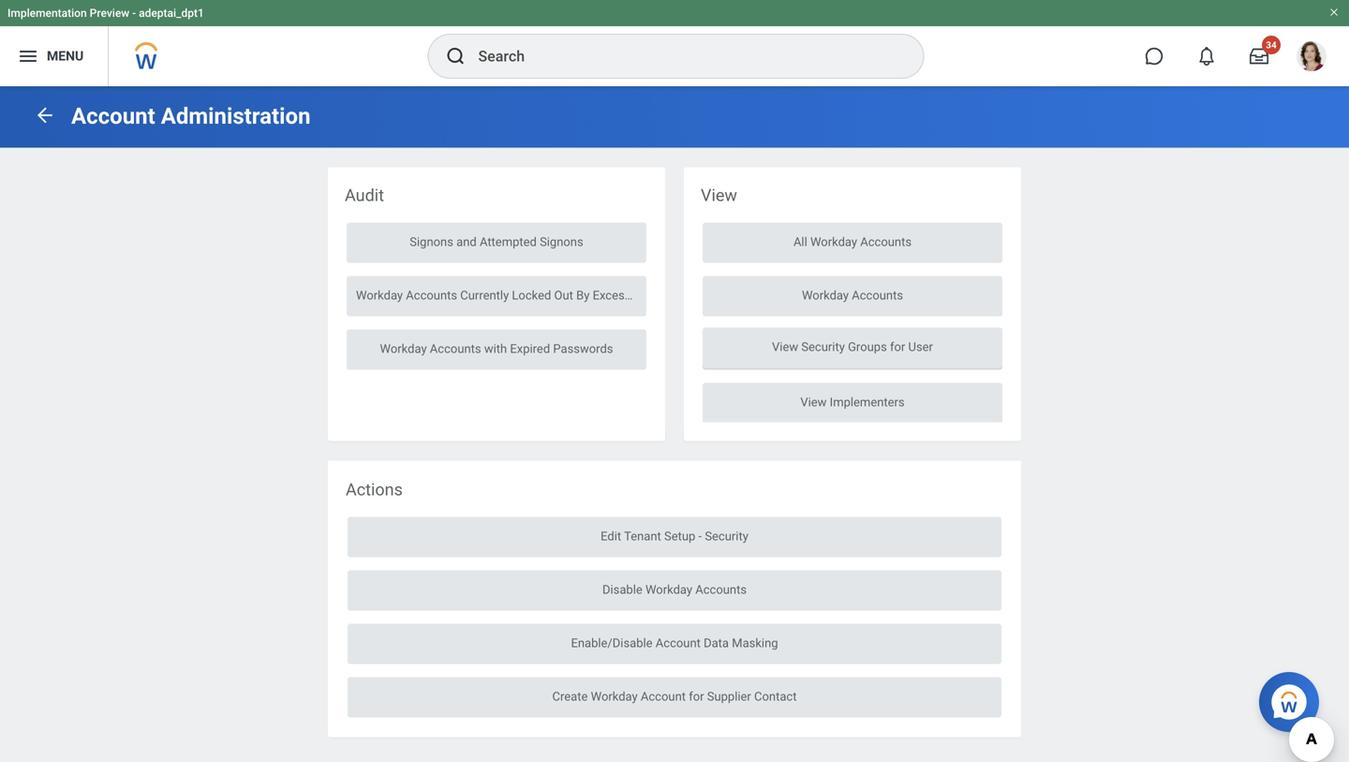 Task type: locate. For each thing, give the bounding box(es) containing it.
-
[[132, 7, 136, 20], [699, 529, 702, 543]]

0 horizontal spatial for
[[689, 690, 704, 704]]

supplier
[[707, 690, 752, 704]]

workday accounts
[[802, 288, 904, 302]]

0 horizontal spatial signons
[[410, 235, 454, 249]]

accounts inside workday accounts currently locked out by excessive failed signon attempts "link"
[[406, 288, 457, 302]]

account down enable/disable account data masking link
[[641, 690, 686, 704]]

view
[[701, 186, 738, 205], [772, 340, 799, 354], [801, 395, 827, 409]]

accounts up groups at right
[[852, 288, 904, 302]]

0 vertical spatial view
[[701, 186, 738, 205]]

enable/disable account data masking
[[571, 636, 778, 650]]

out
[[554, 288, 574, 302]]

security inside actions element
[[705, 529, 749, 543]]

menu banner
[[0, 0, 1350, 86]]

audit element
[[328, 167, 775, 389]]

security
[[802, 340, 845, 354], [705, 529, 749, 543]]

close environment banner image
[[1329, 7, 1340, 18]]

contact
[[755, 690, 797, 704]]

1 horizontal spatial security
[[802, 340, 845, 354]]

setup
[[665, 529, 696, 543]]

signons
[[410, 235, 454, 249], [540, 235, 584, 249]]

previous page image
[[34, 104, 56, 126]]

account right the previous page icon
[[71, 103, 155, 129]]

- right preview
[[132, 7, 136, 20]]

view element
[[684, 167, 1022, 442]]

for inside actions element
[[689, 690, 704, 704]]

accounts up data on the bottom right of page
[[696, 583, 747, 597]]

expired
[[510, 342, 550, 356]]

1 vertical spatial security
[[705, 529, 749, 543]]

currently
[[460, 288, 509, 302]]

0 vertical spatial for
[[890, 340, 906, 354]]

for for user
[[890, 340, 906, 354]]

workday accounts link
[[703, 276, 1003, 316]]

disable workday accounts link
[[348, 571, 1002, 611]]

signons and attempted signons
[[410, 235, 584, 249]]

34
[[1267, 39, 1277, 51]]

administration
[[161, 103, 311, 129]]

accounts up "workday accounts"
[[861, 235, 912, 249]]

signons left and on the left of the page
[[410, 235, 454, 249]]

0 horizontal spatial security
[[705, 529, 749, 543]]

for inside view element
[[890, 340, 906, 354]]

0 vertical spatial -
[[132, 7, 136, 20]]

edit tenant setup - security
[[601, 529, 749, 543]]

for left user
[[890, 340, 906, 354]]

enable/disable account data masking link
[[348, 624, 1002, 664]]

1 horizontal spatial view
[[772, 340, 799, 354]]

all
[[794, 235, 808, 249]]

accounts inside "workday accounts with expired passwords" link
[[430, 342, 481, 356]]

- right the setup on the bottom of the page
[[699, 529, 702, 543]]

1 vertical spatial -
[[699, 529, 702, 543]]

security left groups at right
[[802, 340, 845, 354]]

- inside the menu banner
[[132, 7, 136, 20]]

notifications large image
[[1198, 47, 1217, 66]]

1 vertical spatial for
[[689, 690, 704, 704]]

create workday account for supplier contact
[[553, 690, 797, 704]]

2 signons from the left
[[540, 235, 584, 249]]

create
[[553, 690, 588, 704]]

1 horizontal spatial for
[[890, 340, 906, 354]]

accounts
[[861, 235, 912, 249], [406, 288, 457, 302], [852, 288, 904, 302], [430, 342, 481, 356], [696, 583, 747, 597]]

groups
[[848, 340, 887, 354]]

view implementers link
[[703, 383, 1003, 423]]

implementation preview -   adeptai_dpt1
[[7, 7, 204, 20]]

1 horizontal spatial -
[[699, 529, 702, 543]]

accounts left with
[[430, 342, 481, 356]]

edit
[[601, 529, 622, 543]]

with
[[484, 342, 507, 356]]

0 horizontal spatial view
[[701, 186, 738, 205]]

for left supplier at the bottom of page
[[689, 690, 704, 704]]

workday inside "link"
[[356, 288, 403, 302]]

0 vertical spatial security
[[802, 340, 845, 354]]

account
[[71, 103, 155, 129], [656, 636, 701, 650], [641, 690, 686, 704]]

0 horizontal spatial -
[[132, 7, 136, 20]]

disable workday accounts
[[603, 583, 747, 597]]

view for view implementers
[[801, 395, 827, 409]]

all workday accounts
[[794, 235, 912, 249]]

accounts inside the disable workday accounts link
[[696, 583, 747, 597]]

accounts left currently
[[406, 288, 457, 302]]

accounts inside workday accounts link
[[852, 288, 904, 302]]

for
[[890, 340, 906, 354], [689, 690, 704, 704]]

workday
[[811, 235, 858, 249], [356, 288, 403, 302], [802, 288, 849, 302], [380, 342, 427, 356], [646, 583, 693, 597], [591, 690, 638, 704]]

security inside view element
[[802, 340, 845, 354]]

all workday accounts link
[[703, 223, 1003, 263]]

workday accounts with expired passwords
[[380, 342, 613, 356]]

by
[[577, 288, 590, 302]]

1 vertical spatial view
[[772, 340, 799, 354]]

failed
[[649, 288, 682, 302]]

masking
[[732, 636, 778, 650]]

1 horizontal spatial signons
[[540, 235, 584, 249]]

implementation
[[7, 7, 87, 20]]

signons right attempted
[[540, 235, 584, 249]]

2 vertical spatial view
[[801, 395, 827, 409]]

account left data on the bottom right of page
[[656, 636, 701, 650]]

2 horizontal spatial view
[[801, 395, 827, 409]]

audit
[[345, 186, 384, 205]]

security right the setup on the bottom of the page
[[705, 529, 749, 543]]



Task type: vqa. For each thing, say whether or not it's contained in the screenshot.
Accounts
yes



Task type: describe. For each thing, give the bounding box(es) containing it.
signon
[[685, 288, 722, 302]]

34 button
[[1239, 36, 1281, 77]]

view security groups for user link
[[703, 328, 1003, 368]]

actions element
[[328, 461, 1022, 737]]

Search Workday  search field
[[478, 36, 885, 77]]

actions
[[346, 480, 403, 500]]

signons and attempted signons link
[[347, 223, 647, 263]]

accounts for workday accounts
[[852, 288, 904, 302]]

edit tenant setup - security link
[[348, 517, 1002, 557]]

implementers
[[830, 395, 905, 409]]

workday accounts with expired passwords link
[[347, 330, 647, 370]]

and
[[457, 235, 477, 249]]

enable/disable
[[571, 636, 653, 650]]

workday accounts currently locked out by excessive failed signon attempts
[[356, 288, 775, 302]]

accounts for workday accounts with expired passwords
[[430, 342, 481, 356]]

data
[[704, 636, 729, 650]]

view implementers
[[801, 395, 905, 409]]

0 vertical spatial account
[[71, 103, 155, 129]]

accounts for workday accounts currently locked out by excessive failed signon attempts
[[406, 288, 457, 302]]

passwords
[[553, 342, 613, 356]]

accounts inside all workday accounts link
[[861, 235, 912, 249]]

view for view
[[701, 186, 738, 205]]

tenant
[[624, 529, 662, 543]]

create workday account for supplier contact link
[[348, 677, 1002, 718]]

view security groups for user
[[772, 340, 934, 354]]

view for view security groups for user
[[772, 340, 799, 354]]

account administration main content
[[0, 86, 1350, 762]]

excessive
[[593, 288, 646, 302]]

search image
[[445, 45, 467, 67]]

1 vertical spatial account
[[656, 636, 701, 650]]

for for supplier
[[689, 690, 704, 704]]

attempted
[[480, 235, 537, 249]]

attempts
[[725, 288, 775, 302]]

inbox large image
[[1250, 47, 1269, 66]]

menu
[[47, 48, 84, 64]]

2 vertical spatial account
[[641, 690, 686, 704]]

adeptai_dpt1
[[139, 7, 204, 20]]

workday accounts currently locked out by excessive failed signon attempts link
[[347, 276, 775, 316]]

disable
[[603, 583, 643, 597]]

account administration
[[71, 103, 311, 129]]

preview
[[90, 7, 130, 20]]

user
[[909, 340, 934, 354]]

1 signons from the left
[[410, 235, 454, 249]]

justify image
[[17, 45, 39, 67]]

profile logan mcneil image
[[1297, 41, 1327, 75]]

menu button
[[0, 26, 108, 86]]

- inside actions element
[[699, 529, 702, 543]]

locked
[[512, 288, 551, 302]]



